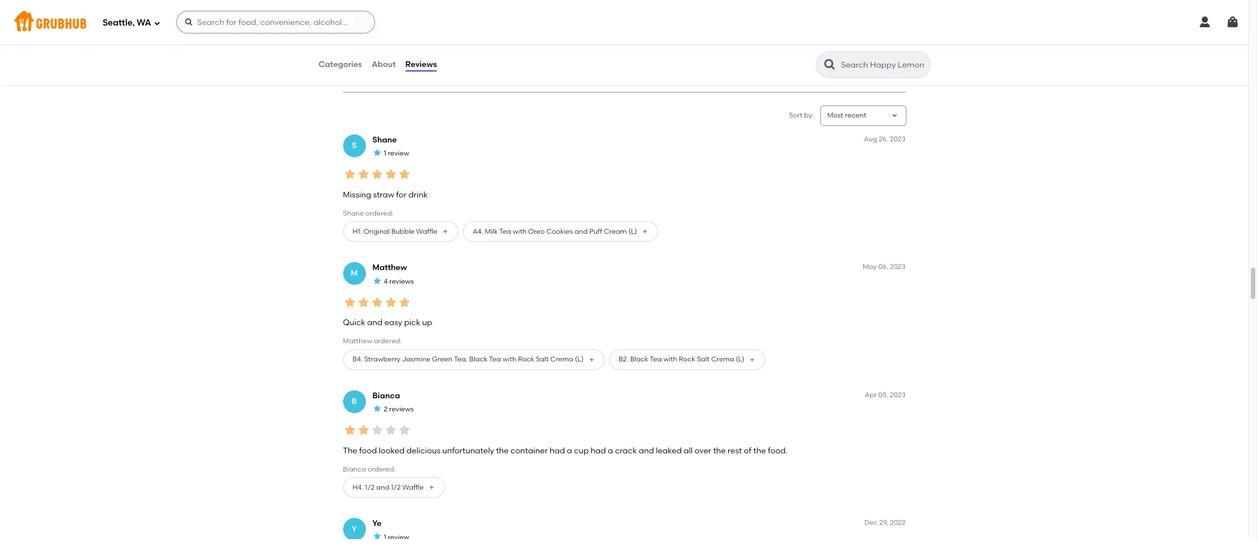 Task type: locate. For each thing, give the bounding box(es) containing it.
91
[[350, 43, 358, 52], [457, 43, 465, 52]]

1 horizontal spatial shane
[[373, 135, 397, 145]]

tea
[[499, 227, 511, 235], [489, 355, 501, 363], [650, 355, 662, 363]]

1/2 down bianca ordered:
[[391, 483, 401, 491]]

shane ordered:
[[343, 209, 394, 217]]

svg image
[[1198, 15, 1212, 29], [1226, 15, 1240, 29], [184, 18, 193, 27]]

1
[[384, 149, 386, 157]]

0 horizontal spatial the
[[496, 446, 509, 455]]

the
[[496, 446, 509, 455], [713, 446, 726, 455], [754, 446, 766, 455]]

1 vertical spatial bianca
[[343, 465, 366, 473]]

reviews for matthew
[[389, 277, 414, 285]]

1 horizontal spatial rock
[[679, 355, 695, 363]]

1 horizontal spatial svg image
[[1198, 15, 1212, 29]]

with inside b4. strawberry jasmine green tea, black tea with rock salt crema (l) button
[[503, 355, 517, 363]]

up
[[422, 318, 432, 327]]

26,
[[879, 135, 889, 143]]

0 vertical spatial 2023
[[890, 135, 906, 143]]

the right of
[[754, 446, 766, 455]]

plus icon image inside h4. 1/2 and 1/2 waffle button
[[428, 484, 435, 491]]

plus icon image inside b2. black tea with rock salt crema (l) button
[[749, 356, 756, 363]]

food right the
[[359, 446, 377, 455]]

apr
[[865, 391, 877, 399]]

0 horizontal spatial 91
[[350, 43, 358, 52]]

2 had from the left
[[591, 446, 606, 455]]

0 vertical spatial shane
[[373, 135, 397, 145]]

shane up 1
[[373, 135, 397, 145]]

ordered: up h4. 1/2 and 1/2 waffle in the bottom left of the page
[[368, 465, 396, 473]]

1 horizontal spatial crema
[[711, 355, 734, 363]]

2 vertical spatial 2023
[[890, 391, 906, 399]]

0 vertical spatial bianca
[[373, 391, 400, 400]]

sort by:
[[789, 111, 814, 119]]

reviews right 2 at the bottom left of page
[[389, 405, 414, 413]]

black
[[469, 355, 488, 363], [630, 355, 649, 363]]

recent
[[845, 111, 867, 119]]

black right b2.
[[630, 355, 649, 363]]

ordered: up original
[[366, 209, 394, 217]]

1 horizontal spatial a
[[608, 446, 613, 455]]

1 vertical spatial waffle
[[402, 483, 424, 491]]

90
[[404, 43, 413, 52]]

with left oreo
[[513, 227, 527, 235]]

1 horizontal spatial had
[[591, 446, 606, 455]]

0 horizontal spatial 1/2
[[365, 483, 375, 491]]

plus icon image inside b4. strawberry jasmine green tea, black tea with rock salt crema (l) button
[[588, 356, 595, 363]]

1 horizontal spatial 1/2
[[391, 483, 401, 491]]

0 horizontal spatial a
[[567, 446, 572, 455]]

0 vertical spatial food
[[370, 55, 385, 63]]

crack
[[615, 446, 637, 455]]

91 inside 91 good food
[[350, 43, 358, 52]]

missing
[[343, 190, 371, 200]]

plus icon image for b4. strawberry jasmine green tea, black tea with rock salt crema (l)
[[588, 356, 595, 363]]

0 horizontal spatial svg image
[[184, 18, 193, 27]]

with for quick and easy pick up
[[664, 355, 677, 363]]

plus icon image inside h1. original bubble waffle button
[[442, 228, 449, 235]]

2023 right 26,
[[890, 135, 906, 143]]

salt inside b2. black tea with rock salt crema (l) button
[[697, 355, 710, 363]]

ordered:
[[366, 209, 394, 217], [374, 337, 402, 345], [368, 465, 396, 473]]

a4. milk tea with oreo cookies and puff cream (l) button
[[463, 221, 658, 242]]

quick and easy pick up
[[343, 318, 432, 327]]

1 horizontal spatial 91
[[457, 43, 465, 52]]

reviews right 4
[[389, 277, 414, 285]]

2 the from the left
[[713, 446, 726, 455]]

1 1/2 from the left
[[365, 483, 375, 491]]

dec
[[865, 519, 878, 527]]

and
[[575, 227, 588, 235], [367, 318, 383, 327], [639, 446, 654, 455], [376, 483, 390, 491]]

black right tea,
[[469, 355, 488, 363]]

green
[[432, 355, 453, 363]]

bianca for bianca ordered:
[[343, 465, 366, 473]]

a left crack on the bottom of page
[[608, 446, 613, 455]]

0 horizontal spatial salt
[[536, 355, 549, 363]]

and down bianca ordered:
[[376, 483, 390, 491]]

oreo
[[528, 227, 545, 235]]

matthew up 4
[[373, 263, 407, 273]]

bianca for bianca
[[373, 391, 400, 400]]

06,
[[879, 263, 889, 271]]

ordered: down quick and easy pick up
[[374, 337, 402, 345]]

shane up h1.
[[343, 209, 364, 217]]

with inside a4. milk tea with oreo cookies and puff cream (l) button
[[513, 227, 527, 235]]

a
[[567, 446, 572, 455], [608, 446, 613, 455]]

matthew up b4.
[[343, 337, 372, 345]]

2 horizontal spatial the
[[754, 446, 766, 455]]

had left cup
[[550, 446, 565, 455]]

1 vertical spatial reviews
[[389, 405, 414, 413]]

may
[[863, 263, 877, 271]]

of
[[744, 446, 752, 455]]

ordered: for and
[[374, 337, 402, 345]]

the left rest
[[713, 446, 726, 455]]

2 horizontal spatial (l)
[[736, 355, 745, 363]]

salt
[[536, 355, 549, 363], [697, 355, 710, 363]]

star icon image
[[350, 2, 366, 18], [366, 2, 382, 18], [373, 148, 382, 157], [343, 168, 357, 181], [357, 168, 370, 181], [370, 168, 384, 181], [384, 168, 397, 181], [397, 168, 411, 181], [373, 276, 382, 285], [343, 296, 357, 309], [357, 296, 370, 309], [370, 296, 384, 309], [384, 296, 397, 309], [397, 296, 411, 309], [373, 404, 382, 413], [343, 423, 357, 437], [357, 423, 370, 437], [370, 423, 384, 437], [384, 423, 397, 437], [397, 423, 411, 437], [373, 532, 382, 539]]

0 vertical spatial waffle
[[416, 227, 438, 235]]

294 ratings
[[350, 22, 392, 32]]

crema
[[550, 355, 573, 363], [711, 355, 734, 363]]

1 horizontal spatial the
[[713, 446, 726, 455]]

2 vertical spatial ordered:
[[368, 465, 396, 473]]

Search for food, convenience, alcohol... search field
[[176, 11, 375, 33]]

container
[[511, 446, 548, 455]]

(l)
[[629, 227, 637, 235], [575, 355, 584, 363], [736, 355, 745, 363]]

b2.
[[619, 355, 629, 363]]

1 2023 from the top
[[890, 135, 906, 143]]

y
[[352, 524, 357, 534]]

with right b2.
[[664, 355, 677, 363]]

search icon image
[[823, 58, 837, 71]]

tea right milk
[[499, 227, 511, 235]]

plus icon image
[[442, 228, 449, 235], [642, 228, 649, 235], [588, 356, 595, 363], [749, 356, 756, 363], [428, 484, 435, 491]]

2023 right 05,
[[890, 391, 906, 399]]

2 reviews from the top
[[389, 405, 414, 413]]

1 review
[[384, 149, 409, 157]]

2 2023 from the top
[[890, 263, 906, 271]]

0 horizontal spatial rock
[[518, 355, 534, 363]]

h1. original bubble waffle button
[[343, 221, 459, 242]]

0 horizontal spatial had
[[550, 446, 565, 455]]

cookies
[[547, 227, 573, 235]]

tea for quick and easy pick up
[[650, 355, 662, 363]]

1 horizontal spatial bianca
[[373, 391, 400, 400]]

strawberry
[[364, 355, 401, 363]]

1 vertical spatial ordered:
[[374, 337, 402, 345]]

bianca up 2 at the bottom left of page
[[373, 391, 400, 400]]

matthew
[[373, 263, 407, 273], [343, 337, 372, 345]]

h4. 1/2 and 1/2 waffle
[[353, 483, 424, 491]]

and left the easy
[[367, 318, 383, 327]]

waffle
[[416, 227, 438, 235], [402, 483, 424, 491]]

2 91 from the left
[[457, 43, 465, 52]]

2 a from the left
[[608, 446, 613, 455]]

2 salt from the left
[[697, 355, 710, 363]]

waffle down delicious
[[402, 483, 424, 491]]

0 vertical spatial reviews
[[389, 277, 414, 285]]

1 horizontal spatial salt
[[697, 355, 710, 363]]

tea right b2.
[[650, 355, 662, 363]]

1 had from the left
[[550, 446, 565, 455]]

1 horizontal spatial black
[[630, 355, 649, 363]]

bianca
[[373, 391, 400, 400], [343, 465, 366, 473]]

with inside b2. black tea with rock salt crema (l) button
[[664, 355, 677, 363]]

1 reviews from the top
[[389, 277, 414, 285]]

2022
[[890, 519, 906, 527]]

3 2023 from the top
[[890, 391, 906, 399]]

plus icon image inside a4. milk tea with oreo cookies and puff cream (l) button
[[642, 228, 649, 235]]

on
[[404, 55, 413, 63]]

rock
[[518, 355, 534, 363], [679, 355, 695, 363]]

1/2 right h4. on the left bottom of the page
[[365, 483, 375, 491]]

reviews
[[405, 59, 437, 69]]

with
[[513, 227, 527, 235], [503, 355, 517, 363], [664, 355, 677, 363]]

1 91 from the left
[[350, 43, 358, 52]]

0 vertical spatial matthew
[[373, 263, 407, 273]]

91 up good
[[350, 43, 358, 52]]

tea,
[[454, 355, 468, 363]]

over
[[695, 446, 711, 455]]

and left the 'puff'
[[575, 227, 588, 235]]

review
[[388, 149, 409, 157]]

the left container
[[496, 446, 509, 455]]

and inside h4. 1/2 and 1/2 waffle button
[[376, 483, 390, 491]]

svg image
[[154, 20, 160, 26]]

a left cup
[[567, 446, 572, 455]]

puff
[[589, 227, 602, 235]]

1 vertical spatial shane
[[343, 209, 364, 217]]

0 horizontal spatial crema
[[550, 355, 573, 363]]

with right tea,
[[503, 355, 517, 363]]

seattle, wa
[[103, 17, 151, 28]]

2023 right 06,
[[890, 263, 906, 271]]

2
[[384, 405, 388, 413]]

food right good
[[370, 55, 385, 63]]

waffle right bubble
[[416, 227, 438, 235]]

had
[[550, 446, 565, 455], [591, 446, 606, 455]]

91 good food
[[350, 43, 385, 63]]

bianca up h4. on the left bottom of the page
[[343, 465, 366, 473]]

all
[[684, 446, 693, 455]]

0 horizontal spatial bianca
[[343, 465, 366, 473]]

categories
[[319, 59, 362, 69]]

91 right reviews button
[[457, 43, 465, 52]]

1 salt from the left
[[536, 355, 549, 363]]

0 horizontal spatial black
[[469, 355, 488, 363]]

had right cup
[[591, 446, 606, 455]]

the
[[343, 446, 357, 455]]

1 vertical spatial matthew
[[343, 337, 372, 345]]

0 vertical spatial ordered:
[[366, 209, 394, 217]]

1 vertical spatial 2023
[[890, 263, 906, 271]]

matthew ordered:
[[343, 337, 402, 345]]

0 horizontal spatial shane
[[343, 209, 364, 217]]



Task type: vqa. For each thing, say whether or not it's contained in the screenshot.
Quick and easy pick up
yes



Task type: describe. For each thing, give the bounding box(es) containing it.
wa
[[137, 17, 151, 28]]

h1.
[[353, 227, 362, 235]]

294
[[350, 22, 363, 32]]

b4. strawberry jasmine green tea, black tea with rock salt crema (l) button
[[343, 349, 605, 370]]

may 06, 2023
[[863, 263, 906, 271]]

good
[[350, 55, 368, 63]]

2023 for up
[[890, 263, 906, 271]]

pick
[[404, 318, 420, 327]]

apr 05, 2023
[[865, 391, 906, 399]]

leaked
[[656, 446, 682, 455]]

a4. milk tea with oreo cookies and puff cream (l)
[[473, 227, 637, 235]]

sort
[[789, 111, 803, 119]]

h4.
[[353, 483, 363, 491]]

91 for 91 good food
[[350, 43, 358, 52]]

food.
[[768, 446, 788, 455]]

and inside a4. milk tea with oreo cookies and puff cream (l) button
[[575, 227, 588, 235]]

by:
[[804, 111, 814, 119]]

shane for shane
[[373, 135, 397, 145]]

matthew for matthew ordered:
[[343, 337, 372, 345]]

05,
[[879, 391, 889, 399]]

1 vertical spatial food
[[359, 446, 377, 455]]

2 crema from the left
[[711, 355, 734, 363]]

easy
[[385, 318, 402, 327]]

s
[[352, 140, 357, 150]]

jasmine
[[402, 355, 431, 363]]

unfortunately
[[443, 446, 494, 455]]

missing straw for drink
[[343, 190, 428, 200]]

matthew for matthew
[[373, 263, 407, 273]]

looked
[[379, 446, 405, 455]]

about
[[372, 59, 396, 69]]

29,
[[880, 519, 889, 527]]

b2. black tea with rock salt crema (l) button
[[609, 349, 766, 370]]

1 horizontal spatial (l)
[[629, 227, 637, 235]]

90 on time delivery
[[404, 43, 430, 74]]

plus icon image for h4. 1/2 and 1/2 waffle
[[428, 484, 435, 491]]

bianca ordered:
[[343, 465, 396, 473]]

2023 for unfortunately
[[890, 391, 906, 399]]

caret down icon image
[[890, 111, 899, 120]]

dec 29, 2022
[[865, 519, 906, 527]]

food inside 91 good food
[[370, 55, 385, 63]]

cup
[[574, 446, 589, 455]]

1 crema from the left
[[550, 355, 573, 363]]

b4.
[[353, 355, 363, 363]]

2 rock from the left
[[679, 355, 695, 363]]

plus icon image for b2. black tea with rock salt crema (l)
[[749, 356, 756, 363]]

91 for 91
[[457, 43, 465, 52]]

ordered: for straw
[[366, 209, 394, 217]]

aug
[[864, 135, 877, 143]]

1 the from the left
[[496, 446, 509, 455]]

Sort by: field
[[828, 111, 867, 121]]

milk
[[485, 227, 498, 235]]

tea right tea,
[[489, 355, 501, 363]]

delicious
[[407, 446, 441, 455]]

original
[[364, 227, 390, 235]]

main navigation navigation
[[0, 0, 1249, 44]]

plus icon image for a4. milk tea with oreo cookies and puff cream (l)
[[642, 228, 649, 235]]

drink
[[409, 190, 428, 200]]

2 horizontal spatial svg image
[[1226, 15, 1240, 29]]

b4. strawberry jasmine green tea, black tea with rock salt crema (l)
[[353, 355, 584, 363]]

4 reviews
[[384, 277, 414, 285]]

bubble
[[391, 227, 415, 235]]

with for missing straw for drink
[[513, 227, 527, 235]]

seattle,
[[103, 17, 135, 28]]

ordered: for food
[[368, 465, 396, 473]]

tea for missing straw for drink
[[499, 227, 511, 235]]

m
[[351, 268, 358, 278]]

plus icon image for h1. original bubble waffle
[[442, 228, 449, 235]]

most recent
[[828, 111, 867, 119]]

quick
[[343, 318, 365, 327]]

Search Happy Lemon search field
[[840, 60, 927, 70]]

salt inside b4. strawberry jasmine green tea, black tea with rock salt crema (l) button
[[536, 355, 549, 363]]

1 rock from the left
[[518, 355, 534, 363]]

delivery
[[404, 66, 429, 74]]

0 horizontal spatial (l)
[[575, 355, 584, 363]]

2 reviews
[[384, 405, 414, 413]]

shane for shane ordered:
[[343, 209, 364, 217]]

ye
[[373, 519, 382, 528]]

reviews for bianca
[[389, 405, 414, 413]]

and right crack on the bottom of page
[[639, 446, 654, 455]]

most
[[828, 111, 844, 119]]

2 1/2 from the left
[[391, 483, 401, 491]]

2 black from the left
[[630, 355, 649, 363]]

h4. 1/2 and 1/2 waffle button
[[343, 477, 445, 498]]

categories button
[[318, 44, 363, 85]]

3 the from the left
[[754, 446, 766, 455]]

ratings
[[365, 22, 392, 32]]

rest
[[728, 446, 742, 455]]

aug 26, 2023
[[864, 135, 906, 143]]

1 black from the left
[[469, 355, 488, 363]]

1 a from the left
[[567, 446, 572, 455]]

the food looked delicious unfortunately the container had a cup had a crack and leaked all over the rest of the food.
[[343, 446, 788, 455]]

time
[[415, 55, 430, 63]]

straw
[[373, 190, 394, 200]]

cream
[[604, 227, 627, 235]]

for
[[396, 190, 407, 200]]

h1. original bubble waffle
[[353, 227, 438, 235]]

a4.
[[473, 227, 483, 235]]

about button
[[371, 44, 396, 85]]

reviews button
[[405, 44, 438, 85]]

b
[[352, 396, 357, 406]]

b2. black tea with rock salt crema (l)
[[619, 355, 745, 363]]

4
[[384, 277, 388, 285]]



